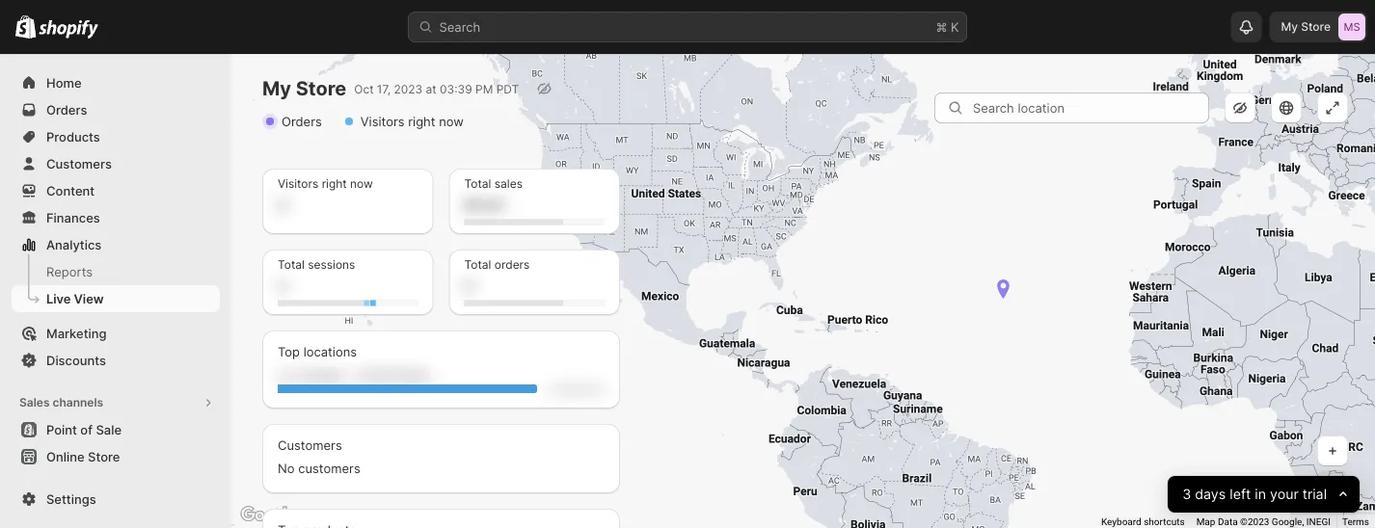 Task type: vqa. For each thing, say whether or not it's contained in the screenshot.
Visitors right now
yes



Task type: locate. For each thing, give the bounding box(es) containing it.
point
[[46, 423, 77, 437]]

0 horizontal spatial 3
[[278, 278, 287, 295]]

data
[[1218, 517, 1238, 528]]

customers inside customers no customers
[[278, 438, 342, 453]]

total left sessions
[[278, 258, 305, 272]]

reports link
[[12, 259, 220, 286]]

total left orders
[[464, 258, 491, 272]]

keyboard shortcuts
[[1102, 517, 1185, 528]]

keyboard shortcuts button
[[1102, 516, 1185, 529]]

1 vertical spatial 0
[[464, 278, 474, 295]]

store left 'oct'
[[296, 77, 347, 100]]

map region
[[232, 54, 1376, 529]]

store for my store oct 17, 2023 at 03:39 pm pdt
[[296, 77, 347, 100]]

3 up top
[[278, 278, 287, 295]]

orders up visitors right now 0
[[282, 114, 322, 129]]

days
[[1195, 487, 1226, 503]]

0 vertical spatial right
[[408, 114, 436, 129]]

right inside visitors right now 0
[[322, 177, 347, 191]]

left
[[1230, 487, 1251, 503]]

0 up total sessions 3
[[278, 197, 287, 214]]

1 horizontal spatial now
[[439, 114, 464, 129]]

shopify image
[[39, 20, 99, 39]]

©2023
[[1241, 517, 1270, 528]]

marketing
[[46, 326, 107, 341]]

0 inside total orders 0
[[464, 278, 474, 295]]

visitors down 17,
[[361, 114, 405, 129]]

sales
[[19, 396, 50, 410]]

orders
[[46, 102, 87, 117], [282, 114, 322, 129]]

1 horizontal spatial my
[[1281, 20, 1298, 34]]

online store button
[[0, 444, 232, 471]]

1 horizontal spatial 3
[[1183, 487, 1191, 503]]

0 down $0.00
[[464, 278, 474, 295]]

0
[[278, 197, 287, 214], [464, 278, 474, 295]]

right down at
[[408, 114, 436, 129]]

point of sale link
[[12, 417, 220, 444]]

customers for customers no customers
[[278, 438, 342, 453]]

1 horizontal spatial right
[[408, 114, 436, 129]]

right
[[408, 114, 436, 129], [322, 177, 347, 191]]

apps button
[[12, 486, 220, 513]]

visitors right now 0
[[278, 177, 373, 214]]

store for online store
[[88, 450, 120, 464]]

customers inside "link"
[[46, 156, 112, 171]]

Search location text field
[[973, 93, 1210, 123]]

3 left days
[[1183, 487, 1191, 503]]

1 horizontal spatial visitors
[[361, 114, 405, 129]]

0 horizontal spatial now
[[350, 177, 373, 191]]

1 horizontal spatial 0
[[464, 278, 474, 295]]

1 vertical spatial right
[[322, 177, 347, 191]]

finances link
[[12, 204, 220, 232]]

1 horizontal spatial store
[[296, 77, 347, 100]]

right for visitors right now 0
[[322, 177, 347, 191]]

now
[[439, 114, 464, 129], [350, 177, 373, 191]]

my
[[1281, 20, 1298, 34], [262, 77, 291, 100]]

my left my store image
[[1281, 20, 1298, 34]]

0 horizontal spatial store
[[88, 450, 120, 464]]

customers link
[[12, 150, 220, 177]]

at
[[426, 82, 437, 96]]

0 vertical spatial now
[[439, 114, 464, 129]]

customers no customers
[[278, 438, 360, 476]]

total for 3
[[278, 258, 305, 272]]

now for visitors right now
[[439, 114, 464, 129]]

0 vertical spatial store
[[1301, 20, 1331, 34]]

now down 03:39
[[439, 114, 464, 129]]

0 vertical spatial visitors
[[361, 114, 405, 129]]

my left 'oct'
[[262, 77, 291, 100]]

$0.00
[[464, 197, 504, 214]]

1 vertical spatial visitors
[[278, 177, 319, 191]]

2023
[[394, 82, 423, 96]]

0 horizontal spatial visitors
[[278, 177, 319, 191]]

customers
[[46, 156, 112, 171], [278, 438, 342, 453]]

total up $0.00
[[464, 177, 491, 191]]

1 vertical spatial now
[[350, 177, 373, 191]]

customers down products
[[46, 156, 112, 171]]

store left my store image
[[1301, 20, 1331, 34]]

keyboard
[[1102, 517, 1142, 528]]

total for $0.00
[[464, 177, 491, 191]]

now for visitors right now 0
[[350, 177, 373, 191]]

discounts link
[[12, 347, 220, 374]]

0 vertical spatial customers
[[46, 156, 112, 171]]

sales
[[495, 177, 523, 191]]

visitors inside visitors right now 0
[[278, 177, 319, 191]]

visitors
[[361, 114, 405, 129], [278, 177, 319, 191]]

visitors for visitors right now
[[361, 114, 405, 129]]

total inside total sales $0.00
[[464, 177, 491, 191]]

2 vertical spatial store
[[88, 450, 120, 464]]

0 vertical spatial my
[[1281, 20, 1298, 34]]

search
[[439, 19, 481, 34]]

online
[[46, 450, 85, 464]]

right up sessions
[[322, 177, 347, 191]]

3
[[278, 278, 287, 295], [1183, 487, 1191, 503]]

total inside total orders 0
[[464, 258, 491, 272]]

sales channels
[[19, 396, 103, 410]]

1 vertical spatial my
[[262, 77, 291, 100]]

store for my store
[[1301, 20, 1331, 34]]

in
[[1255, 487, 1266, 503]]

0 vertical spatial 3
[[278, 278, 287, 295]]

0 horizontal spatial right
[[322, 177, 347, 191]]

top locations
[[278, 344, 357, 359]]

visitors right now
[[361, 114, 464, 129]]

1 vertical spatial customers
[[278, 438, 342, 453]]

your
[[1270, 487, 1299, 503]]

now down "visitors right now"
[[350, 177, 373, 191]]

0 horizontal spatial 0
[[278, 197, 287, 214]]

pm
[[476, 82, 493, 96]]

1 vertical spatial 3
[[1183, 487, 1191, 503]]

1 horizontal spatial customers
[[278, 438, 342, 453]]

store
[[1301, 20, 1331, 34], [296, 77, 347, 100], [88, 450, 120, 464]]

pdt
[[496, 82, 519, 96]]

1 vertical spatial store
[[296, 77, 347, 100]]

store down sale
[[88, 450, 120, 464]]

0 vertical spatial 0
[[278, 197, 287, 214]]

17,
[[377, 82, 391, 96]]

store inside button
[[88, 450, 120, 464]]

0 horizontal spatial my
[[262, 77, 291, 100]]

analytics link
[[12, 232, 220, 259]]

visitors up sessions
[[278, 177, 319, 191]]

orders down home
[[46, 102, 87, 117]]

customers up the customers
[[278, 438, 342, 453]]

2 horizontal spatial store
[[1301, 20, 1331, 34]]

0 horizontal spatial customers
[[46, 156, 112, 171]]

now inside visitors right now 0
[[350, 177, 373, 191]]

my store image
[[1339, 14, 1366, 41]]

total inside total sessions 3
[[278, 258, 305, 272]]

total
[[464, 177, 491, 191], [278, 258, 305, 272], [464, 258, 491, 272]]



Task type: describe. For each thing, give the bounding box(es) containing it.
terms
[[1343, 517, 1370, 528]]

terms link
[[1343, 517, 1370, 528]]

3 days left in your trial
[[1183, 487, 1327, 503]]

3 days left in your trial button
[[1168, 477, 1360, 513]]

oct
[[354, 82, 374, 96]]

home
[[46, 75, 82, 90]]

analytics
[[46, 237, 102, 252]]

total sessions 3
[[278, 258, 355, 295]]

my for my store
[[1281, 20, 1298, 34]]

visitors for visitors right now 0
[[278, 177, 319, 191]]

shortcuts
[[1144, 517, 1185, 528]]

online store
[[46, 450, 120, 464]]

orders link
[[12, 96, 220, 123]]

1 horizontal spatial orders
[[282, 114, 322, 129]]

settings
[[46, 492, 96, 507]]

sales channels button
[[12, 390, 220, 417]]

total for 0
[[464, 258, 491, 272]]

my store oct 17, 2023 at 03:39 pm pdt
[[262, 77, 519, 100]]

live
[[46, 291, 71, 306]]

settings link
[[12, 486, 220, 513]]

products
[[46, 129, 100, 144]]

03:39
[[440, 82, 472, 96]]

⌘ k
[[936, 19, 959, 34]]

3 inside 3 days left in your trial "dropdown button"
[[1183, 487, 1191, 503]]

online store link
[[12, 444, 220, 471]]

discounts
[[46, 353, 106, 368]]

customers for customers
[[46, 156, 112, 171]]

google,
[[1272, 517, 1305, 528]]

my store
[[1281, 20, 1331, 34]]

reports
[[46, 264, 93, 279]]

content
[[46, 183, 95, 198]]

total sales $0.00
[[464, 177, 523, 214]]

orders
[[495, 258, 530, 272]]

3 inside total sessions 3
[[278, 278, 287, 295]]

no
[[278, 461, 295, 476]]

map
[[1197, 517, 1216, 528]]

finances
[[46, 210, 100, 225]]

inegi
[[1307, 517, 1331, 528]]

channels
[[53, 396, 103, 410]]

my for my store oct 17, 2023 at 03:39 pm pdt
[[262, 77, 291, 100]]

view
[[74, 291, 104, 306]]

apps
[[19, 492, 48, 506]]

⌘
[[936, 19, 948, 34]]

trial
[[1303, 487, 1327, 503]]

point of sale
[[46, 423, 122, 437]]

live view
[[46, 291, 104, 306]]

shopify image
[[15, 15, 36, 38]]

customers
[[298, 461, 360, 476]]

products link
[[12, 123, 220, 150]]

live view link
[[12, 286, 220, 313]]

map data ©2023 google, inegi
[[1197, 517, 1331, 528]]

0 inside visitors right now 0
[[278, 197, 287, 214]]

total orders 0
[[464, 258, 530, 295]]

marketing link
[[12, 320, 220, 347]]

content link
[[12, 177, 220, 204]]

locations
[[304, 344, 357, 359]]

home link
[[12, 69, 220, 96]]

sessions
[[308, 258, 355, 272]]

0 horizontal spatial orders
[[46, 102, 87, 117]]

k
[[951, 19, 959, 34]]

sale
[[96, 423, 122, 437]]

top
[[278, 344, 300, 359]]

point of sale button
[[0, 417, 232, 444]]

google image
[[236, 504, 300, 529]]

right for visitors right now
[[408, 114, 436, 129]]

of
[[80, 423, 93, 437]]



